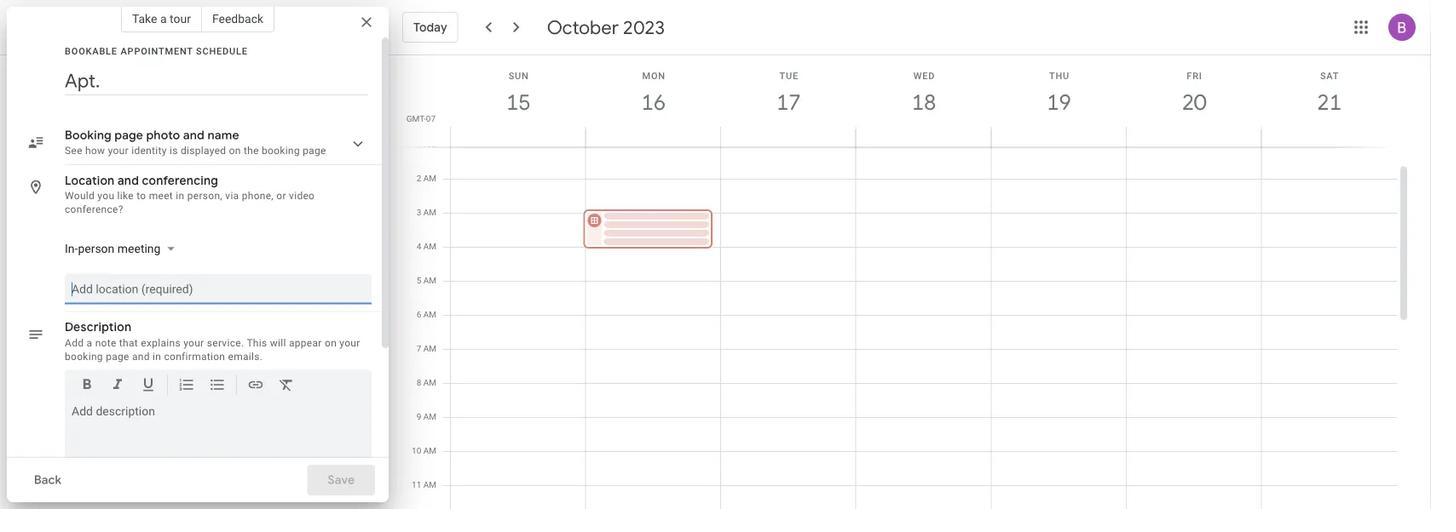 Task type: describe. For each thing, give the bounding box(es) containing it.
sun
[[509, 70, 529, 81]]

19 column header
[[991, 55, 1127, 147]]

italic image
[[109, 376, 126, 397]]

17 column header
[[721, 55, 857, 147]]

7
[[417, 344, 421, 354]]

person,
[[187, 190, 223, 202]]

you
[[98, 190, 115, 202]]

21 column header
[[1262, 55, 1398, 147]]

identity
[[132, 145, 167, 157]]

sat 21
[[1317, 70, 1341, 116]]

2 horizontal spatial your
[[340, 337, 360, 349]]

monday, october 16 element
[[634, 83, 674, 122]]

or
[[277, 190, 286, 202]]

gmt-
[[407, 113, 426, 124]]

21
[[1317, 88, 1341, 116]]

phone,
[[242, 190, 274, 202]]

10 am
[[412, 446, 437, 457]]

16
[[641, 88, 665, 116]]

a inside the "description add a note that explains your service. this will appear on your booking page and in confirmation emails."
[[87, 337, 92, 349]]

6 am
[[417, 310, 437, 320]]

am for 5 am
[[424, 276, 437, 286]]

will
[[270, 337, 286, 349]]

in-
[[65, 242, 78, 256]]

9
[[417, 412, 421, 423]]

am for 2 am
[[424, 174, 437, 184]]

in inside location and conferencing would you like to meet in person, via phone, or video conference?
[[176, 190, 185, 202]]

fri 20
[[1181, 70, 1206, 116]]

20 column header
[[1126, 55, 1262, 147]]

video
[[289, 190, 315, 202]]

explains
[[141, 337, 181, 349]]

Description text field
[[72, 405, 365, 490]]

add
[[65, 337, 84, 349]]

underline image
[[140, 376, 157, 397]]

18 column header
[[856, 55, 992, 147]]

am for 8 am
[[424, 378, 437, 388]]

conferencing
[[142, 173, 218, 188]]

07
[[426, 113, 436, 124]]

16 column header
[[585, 55, 722, 147]]

displayed
[[181, 145, 226, 157]]

meet
[[149, 190, 173, 202]]

is
[[170, 145, 178, 157]]

Location text field
[[72, 274, 365, 305]]

sunday, october 15 element
[[499, 83, 538, 122]]

fri
[[1187, 70, 1203, 81]]

sun 15
[[505, 70, 530, 116]]

7 am
[[417, 344, 437, 354]]

booking for that
[[65, 351, 103, 363]]

take
[[132, 12, 157, 26]]

15
[[505, 88, 530, 116]]

4
[[417, 242, 421, 252]]

october 2023
[[547, 15, 665, 39]]

20
[[1181, 88, 1206, 116]]

conference?
[[65, 204, 123, 216]]

mon
[[643, 70, 666, 81]]

mon 16
[[641, 70, 666, 116]]

2
[[417, 174, 421, 184]]

take a tour button
[[121, 5, 202, 32]]

8 am
[[417, 378, 437, 388]]

11
[[412, 481, 421, 491]]

tue
[[780, 70, 799, 81]]

today button
[[402, 7, 459, 48]]

am for 3 am
[[424, 208, 437, 218]]

page for description
[[106, 351, 129, 363]]

on for name
[[229, 145, 241, 157]]

in-person meeting button
[[58, 234, 181, 264]]

schedule
[[196, 46, 248, 56]]

5 am
[[417, 276, 437, 286]]

like
[[117, 190, 134, 202]]

appointment
[[121, 46, 193, 56]]

location and conferencing would you like to meet in person, via phone, or video conference?
[[65, 173, 315, 216]]

am for 9 am
[[424, 412, 437, 423]]

numbered list image
[[178, 376, 195, 397]]

am for 10 am
[[424, 446, 437, 457]]

in inside the "description add a note that explains your service. this will appear on your booking page and in confirmation emails."
[[153, 351, 161, 363]]

back button
[[20, 460, 75, 501]]

and inside the "description add a note that explains your service. this will appear on your booking page and in confirmation emails."
[[132, 351, 150, 363]]

5
[[417, 276, 421, 286]]

booking page photo and name see how your identity is displayed on the booking page
[[65, 128, 326, 157]]

thu
[[1050, 70, 1070, 81]]

service.
[[207, 337, 244, 349]]

am for 6 am
[[424, 310, 437, 320]]

2023
[[623, 15, 665, 39]]

insert link image
[[247, 376, 264, 397]]

9 am
[[417, 412, 437, 423]]

bulleted list image
[[209, 376, 226, 397]]

grid containing 15
[[396, 55, 1411, 510]]

3
[[417, 208, 421, 218]]

3 am
[[417, 208, 437, 218]]



Task type: vqa. For each thing, say whether or not it's contained in the screenshot.
top "page"
yes



Task type: locate. For each thing, give the bounding box(es) containing it.
8 am from the top
[[424, 378, 437, 388]]

and inside booking page photo and name see how your identity is displayed on the booking page
[[183, 128, 205, 143]]

your
[[108, 145, 129, 157], [183, 337, 204, 349], [340, 337, 360, 349]]

see
[[65, 145, 82, 157]]

wednesday, october 18 element
[[905, 83, 944, 122]]

person
[[78, 242, 115, 256]]

am right the 6
[[424, 310, 437, 320]]

am right 7
[[424, 344, 437, 354]]

5 am from the top
[[424, 276, 437, 286]]

thursday, october 19 element
[[1040, 83, 1079, 122]]

on
[[229, 145, 241, 157], [325, 337, 337, 349]]

am for 7 am
[[424, 344, 437, 354]]

your right appear on the left bottom of the page
[[340, 337, 360, 349]]

1
[[417, 139, 421, 150]]

bookable
[[65, 46, 118, 56]]

booking down add
[[65, 351, 103, 363]]

7 am from the top
[[424, 344, 437, 354]]

meeting
[[118, 242, 161, 256]]

feedback
[[212, 12, 264, 26]]

1 am from the top
[[424, 139, 437, 150]]

and
[[183, 128, 205, 143], [118, 173, 139, 188], [132, 351, 150, 363]]

booking inside booking page photo and name see how your identity is displayed on the booking page
[[262, 145, 300, 157]]

am for 4 am
[[424, 242, 437, 252]]

2 vertical spatial page
[[106, 351, 129, 363]]

2 vertical spatial and
[[132, 351, 150, 363]]

on inside booking page photo and name see how your identity is displayed on the booking page
[[229, 145, 241, 157]]

appear
[[289, 337, 322, 349]]

0 vertical spatial page
[[115, 128, 143, 143]]

a left 'tour'
[[160, 12, 167, 26]]

2 am from the top
[[424, 174, 437, 184]]

wed
[[914, 70, 936, 81]]

0 horizontal spatial booking
[[65, 351, 103, 363]]

on right appear on the left bottom of the page
[[325, 337, 337, 349]]

and inside location and conferencing would you like to meet in person, via phone, or video conference?
[[118, 173, 139, 188]]

am right 1
[[424, 139, 437, 150]]

take a tour
[[132, 12, 191, 26]]

that
[[119, 337, 138, 349]]

on for that
[[325, 337, 337, 349]]

am right 8
[[424, 378, 437, 388]]

8
[[417, 378, 421, 388]]

photo
[[146, 128, 180, 143]]

19
[[1046, 88, 1071, 116]]

booking right the
[[262, 145, 300, 157]]

page inside the "description add a note that explains your service. this will appear on your booking page and in confirmation emails."
[[106, 351, 129, 363]]

confirmation
[[164, 351, 225, 363]]

your up confirmation
[[183, 337, 204, 349]]

your right how at the top left of page
[[108, 145, 129, 157]]

1 vertical spatial a
[[87, 337, 92, 349]]

9 am from the top
[[424, 412, 437, 423]]

on left the
[[229, 145, 241, 157]]

in down conferencing
[[176, 190, 185, 202]]

4 am
[[417, 242, 437, 252]]

4 am from the top
[[424, 242, 437, 252]]

description
[[65, 320, 132, 336]]

am right 2
[[424, 174, 437, 184]]

name
[[208, 128, 239, 143]]

0 horizontal spatial in
[[153, 351, 161, 363]]

via
[[225, 190, 239, 202]]

a
[[160, 12, 167, 26], [87, 337, 92, 349]]

1 horizontal spatial your
[[183, 337, 204, 349]]

to
[[137, 190, 146, 202]]

bold image
[[78, 376, 96, 397]]

0 horizontal spatial on
[[229, 145, 241, 157]]

page up video
[[303, 145, 326, 157]]

note
[[95, 337, 116, 349]]

today
[[414, 20, 447, 35]]

am right the 10
[[424, 446, 437, 457]]

sat
[[1321, 70, 1340, 81]]

gmt-07
[[407, 113, 436, 124]]

remove formatting image
[[278, 376, 295, 397]]

0 vertical spatial booking
[[262, 145, 300, 157]]

description add a note that explains your service. this will appear on your booking page and in confirmation emails.
[[65, 320, 360, 363]]

formatting options toolbar
[[65, 371, 372, 407]]

10 am from the top
[[424, 446, 437, 457]]

1 vertical spatial page
[[303, 145, 326, 157]]

1 horizontal spatial on
[[325, 337, 337, 349]]

a inside button
[[160, 12, 167, 26]]

in down explains
[[153, 351, 161, 363]]

tour
[[170, 12, 191, 26]]

this
[[247, 337, 267, 349]]

11 am from the top
[[424, 481, 437, 491]]

friday, october 20 element
[[1175, 83, 1214, 122]]

page up identity
[[115, 128, 143, 143]]

thu 19
[[1046, 70, 1071, 116]]

0 horizontal spatial your
[[108, 145, 129, 157]]

page for booking
[[303, 145, 326, 157]]

tuesday, october 17 element
[[770, 83, 809, 122]]

grid
[[396, 55, 1411, 510]]

location
[[65, 173, 115, 188]]

am right 5
[[424, 276, 437, 286]]

am right "4"
[[424, 242, 437, 252]]

the
[[244, 145, 259, 157]]

in
[[176, 190, 185, 202], [153, 351, 161, 363]]

2 am
[[417, 174, 437, 184]]

on inside the "description add a note that explains your service. this will appear on your booking page and in confirmation emails."
[[325, 337, 337, 349]]

1 horizontal spatial in
[[176, 190, 185, 202]]

a right add
[[87, 337, 92, 349]]

tue 17
[[776, 70, 800, 116]]

would
[[65, 190, 95, 202]]

your inside booking page photo and name see how your identity is displayed on the booking page
[[108, 145, 129, 157]]

3 am from the top
[[424, 208, 437, 218]]

booking
[[65, 128, 112, 143]]

0 vertical spatial a
[[160, 12, 167, 26]]

booking
[[262, 145, 300, 157], [65, 351, 103, 363]]

1 horizontal spatial a
[[160, 12, 167, 26]]

page down that
[[106, 351, 129, 363]]

1 vertical spatial and
[[118, 173, 139, 188]]

0 vertical spatial and
[[183, 128, 205, 143]]

am right 9
[[424, 412, 437, 423]]

feedback button
[[202, 5, 275, 32]]

6
[[417, 310, 421, 320]]

am for 1 am
[[424, 139, 437, 150]]

1 vertical spatial in
[[153, 351, 161, 363]]

1 vertical spatial booking
[[65, 351, 103, 363]]

11 am
[[412, 481, 437, 491]]

in-person meeting
[[65, 242, 161, 256]]

18
[[911, 88, 935, 116]]

october
[[547, 15, 619, 39]]

and up like
[[118, 173, 139, 188]]

booking inside the "description add a note that explains your service. this will appear on your booking page and in confirmation emails."
[[65, 351, 103, 363]]

saturday, october 21 element
[[1310, 83, 1350, 122]]

and up displayed
[[183, 128, 205, 143]]

back
[[34, 473, 61, 489]]

am for 11 am
[[424, 481, 437, 491]]

1 am
[[417, 139, 437, 150]]

1 vertical spatial on
[[325, 337, 337, 349]]

15 column header
[[450, 55, 586, 147]]

am right 3
[[424, 208, 437, 218]]

10
[[412, 446, 421, 457]]

0 vertical spatial on
[[229, 145, 241, 157]]

17
[[776, 88, 800, 116]]

how
[[85, 145, 105, 157]]

0 horizontal spatial a
[[87, 337, 92, 349]]

0 vertical spatial in
[[176, 190, 185, 202]]

bookable appointment schedule
[[65, 46, 248, 56]]

booking for name
[[262, 145, 300, 157]]

6 am from the top
[[424, 310, 437, 320]]

and down that
[[132, 351, 150, 363]]

1 horizontal spatial booking
[[262, 145, 300, 157]]

Add title text field
[[65, 68, 368, 94]]

am right 11
[[424, 481, 437, 491]]

am
[[424, 139, 437, 150], [424, 174, 437, 184], [424, 208, 437, 218], [424, 242, 437, 252], [424, 276, 437, 286], [424, 310, 437, 320], [424, 344, 437, 354], [424, 378, 437, 388], [424, 412, 437, 423], [424, 446, 437, 457], [424, 481, 437, 491]]



